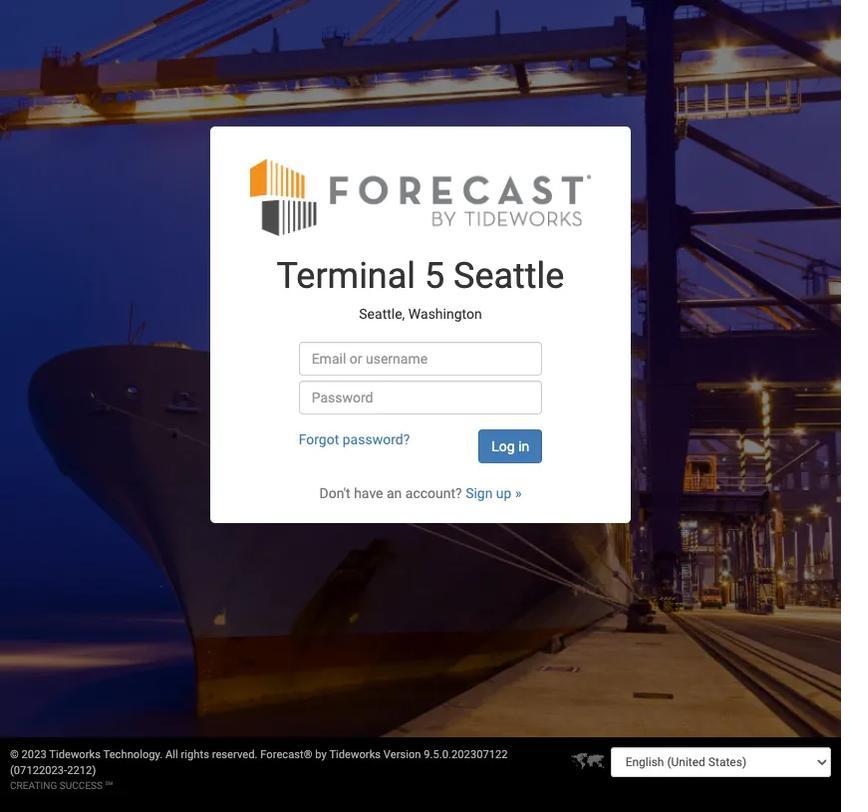 Task type: locate. For each thing, give the bounding box(es) containing it.
0 horizontal spatial tideworks
[[49, 749, 101, 762]]

up
[[496, 486, 512, 502]]

creating
[[10, 781, 57, 792]]

forecast® by tideworks image
[[250, 157, 591, 237]]

terminal
[[277, 255, 416, 297]]

5
[[425, 255, 445, 297]]

reserved.
[[212, 749, 258, 762]]

1 tideworks from the left
[[49, 749, 101, 762]]

2023
[[22, 749, 47, 762]]

sign up » link
[[466, 486, 522, 502]]

technology.
[[103, 749, 163, 762]]

© 2023 tideworks technology. all rights reserved.
[[10, 749, 261, 762]]

2 tideworks from the left
[[329, 749, 381, 762]]

1 horizontal spatial tideworks
[[329, 749, 381, 762]]

by
[[315, 749, 327, 762]]

forecast®
[[261, 749, 313, 762]]

in
[[519, 439, 530, 455]]

tideworks
[[49, 749, 101, 762], [329, 749, 381, 762]]

tideworks up 2212)
[[49, 749, 101, 762]]

terminal 5 seattle seattle, washington
[[277, 255, 565, 322]]

account?
[[406, 486, 462, 502]]

℠
[[105, 781, 113, 792]]

all
[[166, 749, 178, 762]]

seattle,
[[359, 306, 405, 322]]

(07122023-
[[10, 765, 67, 778]]

tideworks inside forecast® by tideworks version 9.5.0.202307122 (07122023-2212) creating success ℠
[[329, 749, 381, 762]]

tideworks right by
[[329, 749, 381, 762]]

9.5.0.202307122
[[424, 749, 508, 762]]



Task type: vqa. For each thing, say whether or not it's contained in the screenshot.
© 2023 Tideworks Technology. All rights reserved. at left
yes



Task type: describe. For each thing, give the bounding box(es) containing it.
forgot password? link
[[299, 432, 410, 448]]

forecast® by tideworks version 9.5.0.202307122 (07122023-2212) creating success ℠
[[10, 749, 508, 792]]

have
[[354, 486, 383, 502]]

don't have an account? sign up »
[[320, 486, 522, 502]]

version
[[384, 749, 421, 762]]

success
[[60, 781, 103, 792]]

rights
[[181, 749, 209, 762]]

forgot
[[299, 432, 339, 448]]

sign
[[466, 486, 493, 502]]

log
[[492, 439, 515, 455]]

tideworks for by
[[329, 749, 381, 762]]

don't
[[320, 486, 351, 502]]

log in button
[[479, 430, 543, 464]]

tideworks for 2023
[[49, 749, 101, 762]]

seattle
[[454, 255, 565, 297]]

an
[[387, 486, 402, 502]]

Email or username text field
[[299, 342, 543, 376]]

2212)
[[67, 765, 96, 778]]

forgot password? log in
[[299, 432, 530, 455]]

©
[[10, 749, 19, 762]]

Password password field
[[299, 381, 543, 415]]

password?
[[343, 432, 410, 448]]

washington
[[409, 306, 482, 322]]

»
[[515, 486, 522, 502]]



